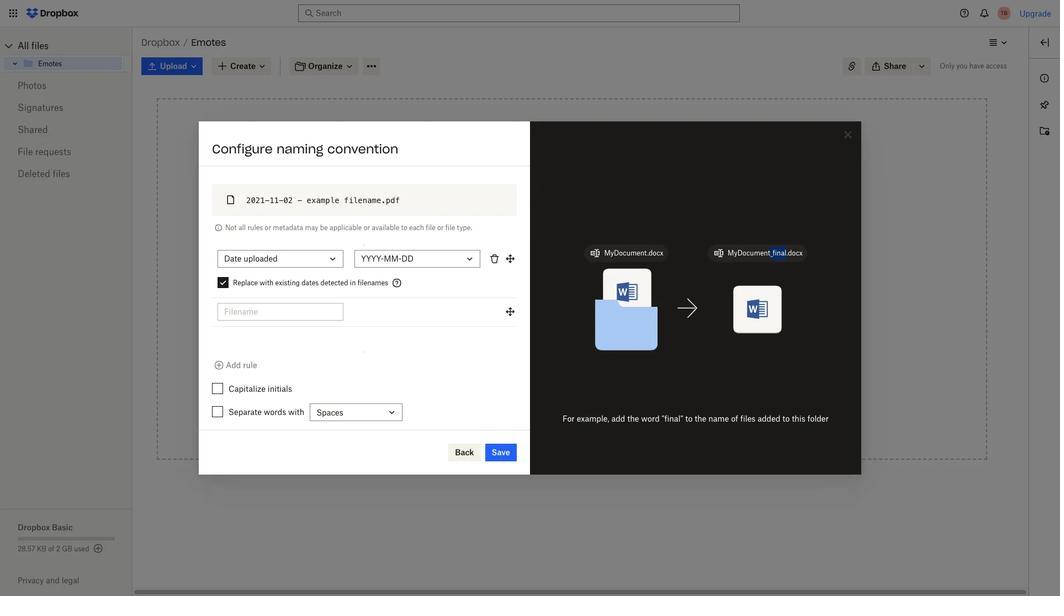 Task type: vqa. For each thing, say whether or not it's contained in the screenshot.
you to the left
yes



Task type: locate. For each thing, give the bounding box(es) containing it.
emotes
[[191, 37, 226, 48], [38, 59, 62, 68]]

folder for automated
[[332, 141, 369, 157]]

0 vertical spatial have
[[970, 62, 985, 70]]

are
[[300, 183, 314, 194]]

1 vertical spatial only
[[252, 225, 264, 231]]

this
[[534, 304, 548, 313], [792, 414, 806, 424]]

1 horizontal spatial only you have access
[[940, 62, 1008, 70]]

0 horizontal spatial only
[[252, 225, 264, 231]]

mydocument.docx
[[605, 249, 664, 257]]

example,
[[577, 414, 610, 424]]

photos link
[[18, 75, 115, 97]]

content
[[592, 276, 621, 285]]

to
[[345, 183, 354, 194], [582, 208, 590, 217], [401, 224, 408, 232], [336, 273, 345, 285], [566, 276, 574, 285], [686, 414, 693, 424], [783, 414, 790, 424]]

only inside dialog
[[252, 225, 264, 231]]

0 vertical spatial emotes
[[191, 37, 226, 48]]

1 vertical spatial dropbox
[[18, 523, 50, 533]]

dropbox logo - go to the homepage image
[[22, 4, 82, 22]]

in
[[350, 279, 356, 287]]

not all rules or metadata may be applicable or available to each file or file type.
[[225, 224, 472, 232]]

them
[[311, 273, 334, 285]]

02
[[284, 196, 293, 205]]

from left your
[[573, 304, 590, 313]]

0 horizontal spatial you
[[266, 225, 275, 231]]

for example, add the word "final" to the name of files added to this folder
[[563, 414, 829, 424]]

emotes down 'all files'
[[38, 59, 62, 68]]

1 horizontal spatial of
[[732, 414, 739, 424]]

1 horizontal spatial this
[[792, 414, 806, 424]]

signatures link
[[18, 97, 115, 119]]

or inside 'drop files here to upload, or use the 'upload' button'
[[525, 220, 533, 229]]

upload,
[[592, 208, 620, 217]]

0 vertical spatial this
[[534, 304, 548, 313]]

2 horizontal spatial folder
[[808, 414, 829, 424]]

1 vertical spatial from
[[533, 335, 550, 344]]

0 horizontal spatial the
[[550, 220, 562, 229]]

2 horizontal spatial the
[[695, 414, 707, 424]]

add
[[226, 361, 241, 370]]

files up 02
[[280, 183, 298, 194]]

detected
[[321, 279, 348, 287]]

1 vertical spatial this
[[792, 414, 806, 424]]

dropbox for dropbox / emotes
[[141, 37, 180, 48]]

this inside dialog
[[792, 414, 806, 424]]

file requests
[[18, 146, 71, 157]]

your
[[593, 304, 609, 313]]

add inside more ways to add content element
[[576, 276, 590, 285]]

1 vertical spatial you
[[266, 225, 275, 231]]

use
[[535, 220, 548, 229]]

0 horizontal spatial have
[[277, 225, 289, 231]]

upgrade
[[1020, 9, 1052, 18]]

or left use at top
[[525, 220, 533, 229]]

yyyy-mm-dd
[[361, 254, 414, 264]]

1 vertical spatial only you have access
[[252, 225, 308, 231]]

0 vertical spatial and
[[529, 397, 543, 406]]

0 horizontal spatial and
[[46, 576, 60, 586]]

add left content
[[576, 276, 590, 285]]

uploaded
[[244, 254, 278, 264]]

share for share and manage
[[505, 397, 527, 406]]

initials
[[268, 385, 292, 394]]

privacy and legal
[[18, 576, 79, 586]]

with right words
[[288, 408, 304, 417]]

deleted
[[18, 168, 50, 180]]

0 horizontal spatial add
[[576, 276, 590, 285]]

the for here
[[550, 220, 562, 229]]

Date uploaded button
[[218, 250, 344, 268]]

0 vertical spatial dropbox
[[141, 37, 180, 48]]

"final"
[[662, 414, 684, 424]]

request files
[[505, 366, 554, 375]]

1 vertical spatial have
[[277, 225, 289, 231]]

0 horizontal spatial folder
[[332, 141, 369, 157]]

1 vertical spatial access
[[290, 225, 308, 231]]

folder inside more ways to add content element
[[550, 304, 571, 313]]

0 horizontal spatial only you have access
[[252, 225, 308, 231]]

1 horizontal spatial file
[[446, 224, 455, 232]]

save button
[[485, 444, 517, 462]]

the inside 'drop files here to upload, or use the 'upload' button'
[[550, 220, 562, 229]]

/
[[184, 38, 188, 47]]

0 horizontal spatial dropbox
[[18, 523, 50, 533]]

words
[[264, 408, 286, 417]]

only
[[940, 62, 955, 70], [252, 225, 264, 231]]

and left manage on the right of the page
[[529, 397, 543, 406]]

legal
[[62, 576, 79, 586]]

create
[[212, 141, 254, 157]]

0 vertical spatial share
[[884, 61, 907, 71]]

deleted files link
[[18, 163, 115, 185]]

upgrade link
[[1020, 9, 1052, 18]]

0 horizontal spatial emotes
[[38, 59, 62, 68]]

the left the word
[[628, 414, 639, 424]]

mydocument _final .docx
[[728, 249, 803, 257]]

rename them to
[[276, 273, 345, 285]]

of right name on the right bottom of the page
[[732, 414, 739, 424]]

add right 'example,'
[[612, 414, 626, 424]]

example
[[307, 196, 340, 205]]

access this folder from your desktop
[[505, 304, 640, 313]]

1 horizontal spatial add
[[612, 414, 626, 424]]

0 vertical spatial you
[[957, 62, 968, 70]]

file
[[426, 224, 436, 232], [446, 224, 455, 232]]

1 horizontal spatial and
[[529, 397, 543, 406]]

with left existing
[[260, 279, 274, 287]]

dialog
[[199, 122, 862, 475]]

dropbox / emotes
[[141, 37, 226, 48]]

files right all
[[31, 40, 49, 51]]

open activity image
[[1039, 125, 1052, 138]]

emotes link
[[23, 57, 122, 70]]

google
[[552, 335, 579, 344]]

gb
[[62, 545, 72, 554]]

the
[[550, 220, 562, 229], [628, 414, 639, 424], [695, 414, 707, 424]]

be
[[320, 224, 328, 232]]

files down the "file requests" link
[[53, 168, 70, 180]]

28.57 kb of 2 gb used
[[18, 545, 89, 554]]

1 horizontal spatial access
[[986, 62, 1008, 70]]

0 vertical spatial only
[[940, 62, 955, 70]]

1 vertical spatial emotes
[[38, 59, 62, 68]]

add rule
[[226, 361, 257, 370]]

of left 2 on the bottom of the page
[[48, 545, 54, 554]]

files for deleted files
[[53, 168, 70, 180]]

dropbox left /
[[141, 37, 180, 48]]

share inside button
[[505, 397, 527, 406]]

1 horizontal spatial dropbox
[[141, 37, 180, 48]]

1 horizontal spatial with
[[288, 408, 304, 417]]

files right name on the right bottom of the page
[[741, 414, 756, 424]]

mm-
[[384, 254, 402, 264]]

0 horizontal spatial of
[[48, 545, 54, 554]]

1 horizontal spatial share
[[884, 61, 907, 71]]

added right name on the right bottom of the page
[[758, 414, 781, 424]]

0 vertical spatial added
[[316, 183, 343, 194]]

files inside 'drop files here to upload, or use the 'upload' button'
[[545, 208, 561, 217]]

all
[[239, 224, 246, 232]]

0 vertical spatial access
[[986, 62, 1008, 70]]

Folder name text field
[[274, 204, 510, 217]]

from right import
[[533, 335, 550, 344]]

files inside tree
[[31, 40, 49, 51]]

1 vertical spatial added
[[758, 414, 781, 424]]

dropbox link
[[141, 35, 180, 50]]

0 horizontal spatial this
[[534, 304, 548, 313]]

only you have access
[[940, 62, 1008, 70], [252, 225, 308, 231]]

and left legal
[[46, 576, 60, 586]]

0 vertical spatial folder
[[332, 141, 369, 157]]

files for drop files here to upload, or use the 'upload' button
[[545, 208, 561, 217]]

have
[[970, 62, 985, 70], [277, 225, 289, 231]]

1 horizontal spatial only
[[940, 62, 955, 70]]

may
[[305, 224, 318, 232]]

1 file from the left
[[426, 224, 436, 232]]

share and manage
[[505, 397, 576, 406]]

added up 2021-11-02 - example filename.pdf in the left of the page
[[316, 183, 343, 194]]

1 vertical spatial share
[[505, 397, 527, 406]]

0 vertical spatial with
[[260, 279, 274, 287]]

automated
[[258, 141, 328, 157]]

or left available on the left of the page
[[364, 224, 370, 232]]

1 vertical spatial folder
[[550, 304, 571, 313]]

the left name on the right bottom of the page
[[695, 414, 707, 424]]

shared link
[[18, 119, 115, 141]]

folder permissions image
[[310, 224, 319, 233]]

the right use at top
[[550, 220, 562, 229]]

files inside 'button'
[[538, 366, 554, 375]]

file left type.
[[446, 224, 455, 232]]

each
[[409, 224, 424, 232]]

1 horizontal spatial you
[[957, 62, 968, 70]]

0 horizontal spatial share
[[505, 397, 527, 406]]

share inside button
[[884, 61, 907, 71]]

dialog containing create automated folder
[[199, 122, 862, 475]]

0 horizontal spatial access
[[290, 225, 308, 231]]

dropbox up "28.57"
[[18, 523, 50, 533]]

drop files here to upload, or use the 'upload' button
[[525, 208, 620, 229]]

1 horizontal spatial emotes
[[191, 37, 226, 48]]

1 horizontal spatial the
[[628, 414, 639, 424]]

2
[[56, 545, 60, 554]]

then
[[252, 273, 274, 285]]

0 vertical spatial add
[[576, 276, 590, 285]]

emotes right /
[[191, 37, 226, 48]]

desktop
[[611, 304, 640, 313]]

files inside "link"
[[53, 168, 70, 180]]

0 vertical spatial from
[[573, 304, 590, 313]]

manage
[[545, 397, 576, 406]]

and inside button
[[529, 397, 543, 406]]

files up use at top
[[545, 208, 561, 217]]

0 horizontal spatial file
[[426, 224, 436, 232]]

files right the request at the bottom
[[538, 366, 554, 375]]

file requests link
[[18, 141, 115, 163]]

0 vertical spatial of
[[732, 414, 739, 424]]

0 horizontal spatial added
[[316, 183, 343, 194]]

1 vertical spatial add
[[612, 414, 626, 424]]

replace with existing dates detected in filenames
[[233, 279, 388, 287]]

1 horizontal spatial folder
[[550, 304, 571, 313]]

file right each
[[426, 224, 436, 232]]

drop
[[525, 208, 544, 217]]

1 vertical spatial and
[[46, 576, 60, 586]]



Task type: describe. For each thing, give the bounding box(es) containing it.
the for add
[[695, 414, 707, 424]]

.docx
[[787, 249, 803, 257]]

1 horizontal spatial from
[[573, 304, 590, 313]]

drive
[[581, 335, 600, 344]]

11-
[[270, 196, 284, 205]]

capitalize initials
[[229, 385, 292, 394]]

more ways to add content
[[523, 276, 621, 285]]

files for all files
[[31, 40, 49, 51]]

rename
[[276, 273, 309, 285]]

add inside dialog
[[612, 414, 626, 424]]

1 vertical spatial of
[[48, 545, 54, 554]]

-
[[298, 196, 302, 205]]

to inside 'drop files here to upload, or use the 'upload' button'
[[582, 208, 590, 217]]

0 vertical spatial only you have access
[[940, 62, 1008, 70]]

folder for this
[[550, 304, 571, 313]]

Spaces button
[[310, 404, 403, 422]]

and for legal
[[46, 576, 60, 586]]

privacy
[[18, 576, 44, 586]]

available
[[372, 224, 400, 232]]

date uploaded
[[224, 254, 278, 264]]

dropbox for dropbox basic
[[18, 523, 50, 533]]

get more space image
[[91, 542, 105, 556]]

request
[[505, 366, 536, 375]]

YYYY-MM-DD button
[[355, 250, 481, 268]]

open details pane image
[[1039, 36, 1052, 49]]

or right rules
[[265, 224, 271, 232]]

global header element
[[0, 0, 1061, 27]]

for
[[563, 414, 575, 424]]

signatures
[[18, 102, 63, 113]]

name
[[709, 414, 729, 424]]

configure
[[212, 141, 273, 157]]

open information panel image
[[1039, 72, 1052, 85]]

import
[[505, 335, 531, 344]]

more ways to add content element
[[478, 275, 666, 424]]

shared
[[18, 124, 48, 135]]

used
[[74, 545, 89, 554]]

Filename text field
[[224, 306, 337, 318]]

create automated folder
[[212, 141, 369, 157]]

share for share
[[884, 61, 907, 71]]

only you have access inside dialog
[[252, 225, 308, 231]]

yyyy-
[[361, 254, 384, 264]]

spaces
[[317, 408, 344, 417]]

configure naming convention
[[212, 141, 399, 157]]

you inside dialog
[[266, 225, 275, 231]]

files for request files
[[538, 366, 554, 375]]

this inside more ways to add content element
[[534, 304, 548, 313]]

open pinned items image
[[1039, 98, 1052, 112]]

dd
[[402, 254, 414, 264]]

word
[[642, 414, 660, 424]]

request files button
[[480, 360, 664, 382]]

privacy and legal link
[[18, 576, 133, 586]]

to inside more ways to add content element
[[566, 276, 574, 285]]

all files tree
[[2, 37, 133, 72]]

requests
[[35, 146, 71, 157]]

existing
[[275, 279, 300, 287]]

2 vertical spatial folder
[[808, 414, 829, 424]]

add rule button
[[213, 359, 257, 373]]

1 horizontal spatial have
[[970, 62, 985, 70]]

2021-
[[246, 196, 270, 205]]

28.57
[[18, 545, 35, 554]]

or right each
[[438, 224, 444, 232]]

convention
[[327, 141, 399, 157]]

when
[[252, 183, 278, 194]]

not
[[225, 224, 237, 232]]

kb
[[37, 545, 46, 554]]

save
[[492, 448, 510, 457]]

applicable
[[330, 224, 362, 232]]

have inside dialog
[[277, 225, 289, 231]]

2021-11-02 - example filename.pdf
[[246, 196, 400, 205]]

import from google drive
[[505, 335, 600, 344]]

all
[[18, 40, 29, 51]]

dates
[[302, 279, 319, 287]]

access inside dialog
[[290, 225, 308, 231]]

photos
[[18, 80, 46, 91]]

share button
[[866, 57, 913, 75]]

filenames
[[358, 279, 388, 287]]

here
[[563, 208, 580, 217]]

1 horizontal spatial added
[[758, 414, 781, 424]]

rule
[[243, 361, 257, 370]]

deleted files
[[18, 168, 70, 180]]

capitalize
[[229, 385, 266, 394]]

emotes inside all files tree
[[38, 59, 62, 68]]

back
[[455, 448, 474, 457]]

access
[[505, 304, 532, 313]]

files are added to
[[280, 183, 354, 194]]

and for manage
[[529, 397, 543, 406]]

dropbox basic
[[18, 523, 73, 533]]

more
[[523, 276, 543, 285]]

share and manage button
[[480, 391, 664, 413]]

0 horizontal spatial with
[[260, 279, 274, 287]]

separate words with
[[229, 408, 304, 417]]

0 horizontal spatial from
[[533, 335, 550, 344]]

rules
[[248, 224, 263, 232]]

metadata
[[273, 224, 303, 232]]

type.
[[457, 224, 472, 232]]

ways
[[545, 276, 564, 285]]

2 file from the left
[[446, 224, 455, 232]]

all files
[[18, 40, 49, 51]]

1 vertical spatial with
[[288, 408, 304, 417]]

filename.pdf
[[344, 196, 400, 205]]

all files link
[[18, 37, 133, 55]]



